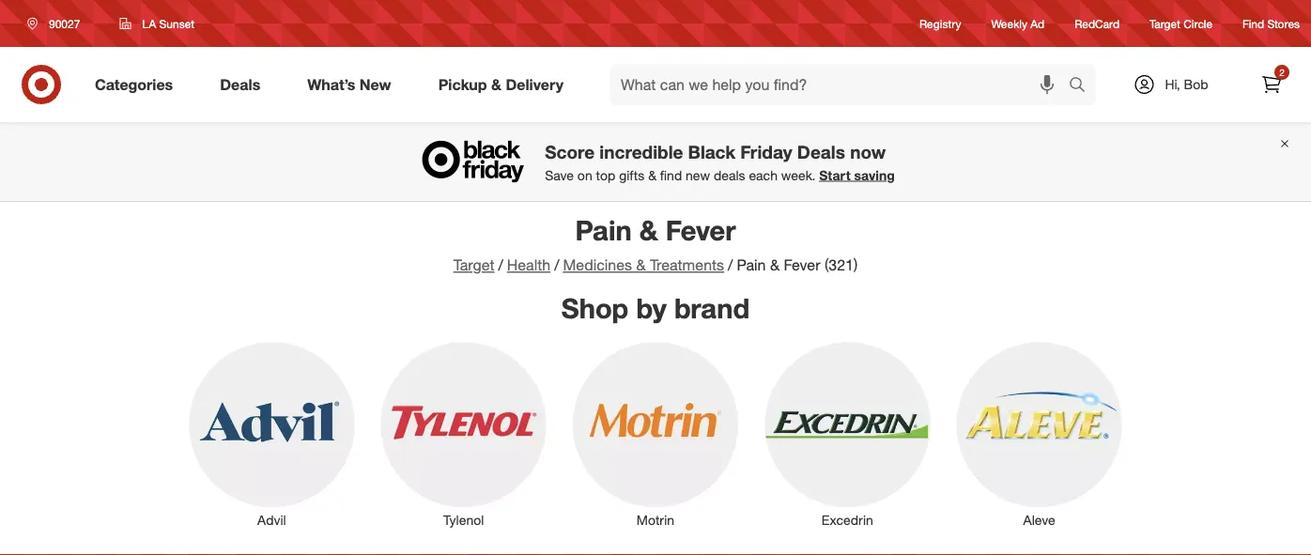 Task type: locate. For each thing, give the bounding box(es) containing it.
pain
[[575, 213, 632, 247], [737, 256, 766, 274]]

pickup
[[438, 75, 487, 94]]

sunset
[[159, 16, 194, 31]]

1 horizontal spatial /
[[554, 256, 559, 274]]

hi, bob
[[1165, 76, 1208, 93]]

deals
[[220, 75, 260, 94], [797, 141, 845, 162]]

medicines
[[563, 256, 632, 274]]

target left "circle"
[[1150, 16, 1180, 30]]

2 horizontal spatial /
[[728, 256, 733, 274]]

deals left the 'what's'
[[220, 75, 260, 94]]

1 horizontal spatial deals
[[797, 141, 845, 162]]

medicines & treatments link
[[563, 256, 724, 274]]

1 vertical spatial deals
[[797, 141, 845, 162]]

1 vertical spatial target
[[453, 256, 494, 274]]

0 vertical spatial fever
[[666, 213, 736, 247]]

treatments
[[650, 256, 724, 274]]

/ right "health" link
[[554, 256, 559, 274]]

fever left '(321)'
[[784, 256, 820, 274]]

start
[[819, 167, 851, 183]]

2
[[1279, 66, 1285, 78]]

/ right target "link"
[[498, 256, 503, 274]]

0 vertical spatial pain
[[575, 213, 632, 247]]

& inside score incredible black friday deals now save on top gifts & find new deals each week. start saving
[[648, 167, 656, 183]]

target
[[1150, 16, 1180, 30], [453, 256, 494, 274]]

find stores
[[1243, 16, 1300, 30]]

bob
[[1184, 76, 1208, 93]]

pain up medicines
[[575, 213, 632, 247]]

motrin
[[637, 512, 674, 528]]

la sunset
[[142, 16, 194, 31]]

fever
[[666, 213, 736, 247], [784, 256, 820, 274]]

motrin link
[[560, 338, 751, 530]]

2 / from the left
[[554, 256, 559, 274]]

redcard link
[[1075, 15, 1120, 32]]

1 horizontal spatial fever
[[784, 256, 820, 274]]

&
[[491, 75, 501, 94], [648, 167, 656, 183], [639, 213, 658, 247], [636, 256, 646, 274], [770, 256, 780, 274]]

& left find
[[648, 167, 656, 183]]

& up medicines & treatments link
[[639, 213, 658, 247]]

1 horizontal spatial pain
[[737, 256, 766, 274]]

delivery
[[506, 75, 564, 94]]

health link
[[507, 256, 550, 274]]

target circle link
[[1150, 15, 1213, 32]]

1 vertical spatial fever
[[784, 256, 820, 274]]

0 vertical spatial target
[[1150, 16, 1180, 30]]

weekly
[[991, 16, 1027, 30]]

90027 button
[[15, 7, 100, 40]]

saving
[[854, 167, 895, 183]]

friday
[[740, 141, 792, 162]]

0 horizontal spatial /
[[498, 256, 503, 274]]

excedrin link
[[751, 338, 943, 530]]

new
[[360, 75, 391, 94]]

ad
[[1031, 16, 1045, 30]]

/ right treatments
[[728, 256, 733, 274]]

/
[[498, 256, 503, 274], [554, 256, 559, 274], [728, 256, 733, 274]]

0 horizontal spatial target
[[453, 256, 494, 274]]

deals inside score incredible black friday deals now save on top gifts & find new deals each week. start saving
[[797, 141, 845, 162]]

target left health
[[453, 256, 494, 274]]

deals up start
[[797, 141, 845, 162]]

find stores link
[[1243, 15, 1300, 32]]

pickup & delivery link
[[422, 64, 587, 105]]

target inside pain & fever target / health / medicines & treatments / pain & fever (321)
[[453, 256, 494, 274]]

health
[[507, 256, 550, 274]]

brand
[[674, 291, 750, 324]]

0 horizontal spatial fever
[[666, 213, 736, 247]]

What can we help you find? suggestions appear below search field
[[610, 64, 1073, 105]]

circle
[[1184, 16, 1213, 30]]

0 horizontal spatial deals
[[220, 75, 260, 94]]

pain up brand
[[737, 256, 766, 274]]

fever up treatments
[[666, 213, 736, 247]]

1 vertical spatial pain
[[737, 256, 766, 274]]

shop by brand
[[561, 291, 750, 324]]

pain & fever target / health / medicines & treatments / pain & fever (321)
[[453, 213, 858, 274]]

deals
[[714, 167, 745, 183]]

1 horizontal spatial target
[[1150, 16, 1180, 30]]

aleve link
[[943, 338, 1135, 530]]

week.
[[781, 167, 816, 183]]



Task type: vqa. For each thing, say whether or not it's contained in the screenshot.
Returns
no



Task type: describe. For each thing, give the bounding box(es) containing it.
hi,
[[1165, 76, 1180, 93]]

gifts
[[619, 167, 645, 183]]

shop
[[561, 291, 629, 324]]

advil link
[[176, 338, 368, 530]]

weekly ad link
[[991, 15, 1045, 32]]

registry link
[[920, 15, 961, 32]]

find
[[1243, 16, 1264, 30]]

registry
[[920, 16, 961, 30]]

now
[[850, 141, 886, 162]]

90027
[[49, 16, 80, 31]]

new
[[686, 167, 710, 183]]

incredible
[[599, 141, 683, 162]]

& right pickup
[[491, 75, 501, 94]]

la sunset button
[[107, 7, 207, 40]]

save
[[545, 167, 574, 183]]

by
[[636, 291, 667, 324]]

0 vertical spatial deals
[[220, 75, 260, 94]]

excedrin
[[822, 512, 873, 528]]

weekly ad
[[991, 16, 1045, 30]]

categories
[[95, 75, 173, 94]]

categories link
[[79, 64, 196, 105]]

3 / from the left
[[728, 256, 733, 274]]

(321)
[[825, 256, 858, 274]]

what's new
[[307, 75, 391, 94]]

find
[[660, 167, 682, 183]]

advil
[[257, 512, 286, 528]]

pickup & delivery
[[438, 75, 564, 94]]

redcard
[[1075, 16, 1120, 30]]

tylenol link
[[368, 338, 560, 530]]

tylenol
[[443, 512, 484, 528]]

top
[[596, 167, 615, 183]]

0 horizontal spatial pain
[[575, 213, 632, 247]]

score incredible black friday deals now save on top gifts & find new deals each week. start saving
[[545, 141, 895, 183]]

target circle
[[1150, 16, 1213, 30]]

search
[[1060, 77, 1105, 95]]

aleve
[[1023, 512, 1055, 528]]

search button
[[1060, 64, 1105, 109]]

on
[[577, 167, 592, 183]]

la
[[142, 16, 156, 31]]

2 link
[[1251, 64, 1292, 105]]

score
[[545, 141, 595, 162]]

target link
[[453, 256, 494, 274]]

each
[[749, 167, 778, 183]]

& right medicines
[[636, 256, 646, 274]]

1 / from the left
[[498, 256, 503, 274]]

black
[[688, 141, 735, 162]]

what's
[[307, 75, 355, 94]]

deals link
[[204, 64, 284, 105]]

& left '(321)'
[[770, 256, 780, 274]]

what's new link
[[291, 64, 415, 105]]

stores
[[1267, 16, 1300, 30]]



